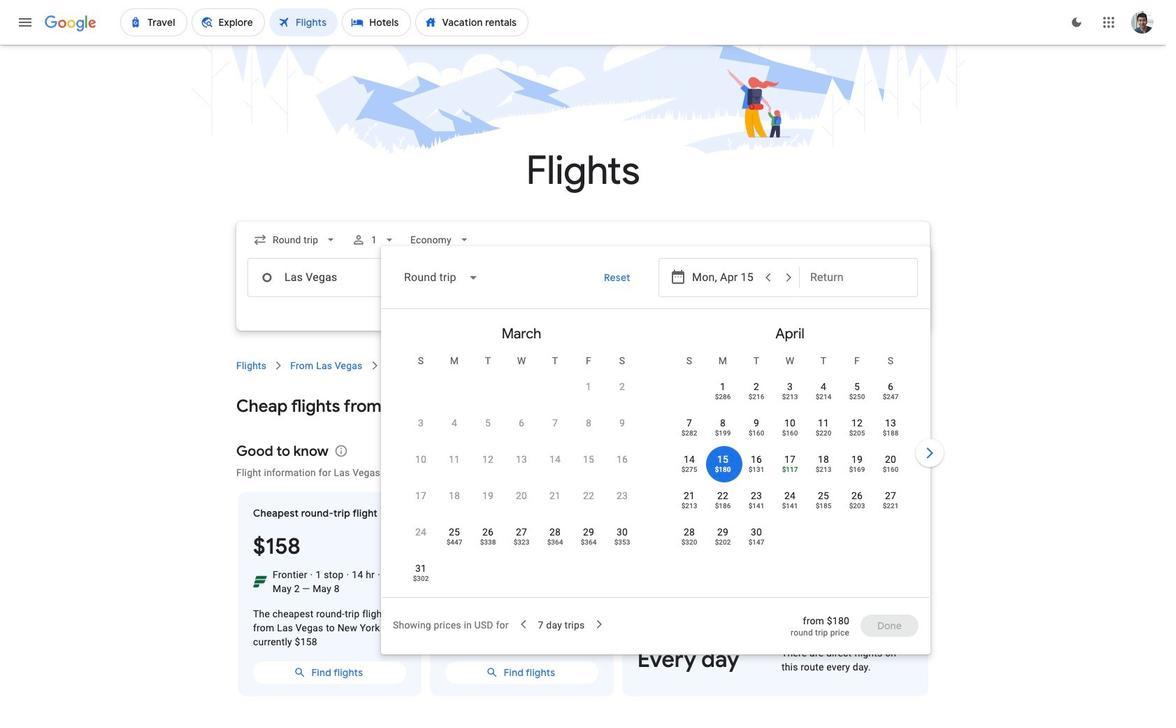 Task type: locate. For each thing, give the bounding box(es) containing it.
, 202 us dollars element
[[715, 539, 731, 546]]

1 horizontal spatial , 141 us dollars element
[[783, 503, 798, 510]]

1  image from the left
[[310, 568, 313, 582]]

, 160 us dollars element
[[749, 430, 765, 437], [783, 430, 798, 437]]

, 160 us dollars element up tuesday, april 16, 2024 element
[[749, 430, 765, 437]]

, 447 us dollars element
[[447, 539, 463, 546]]

grid
[[388, 315, 925, 606]]

3  image from the left
[[378, 568, 380, 582]]

Where from? text field
[[248, 258, 445, 297]]

monday, april 15, 2024, departure date. element
[[718, 453, 729, 467]]

, 160 us dollars element up wednesday, april 17, 2024 element at the bottom of page
[[783, 430, 798, 437]]

, 199 us dollars element
[[715, 430, 731, 437]]

2 horizontal spatial  image
[[378, 568, 380, 582]]

thursday, april 18, 2024 element
[[818, 453, 830, 467]]

, 364 us dollars element for "thursday, march 28, 2024" element
[[547, 539, 563, 546]]

friday, march 15, 2024 element
[[583, 453, 595, 467]]

, 141 us dollars element left , 185 us dollars element
[[783, 503, 798, 510]]

2 , 364 us dollars element from the left
[[581, 539, 597, 546]]

Departure text field
[[693, 259, 757, 297]]

saturday, march 30, 2024 element
[[617, 525, 628, 539]]

, 364 us dollars element for friday, march 29, 2024 element
[[581, 539, 597, 546]]

saturday, march 23, 2024 element
[[617, 489, 628, 503]]

monday, april 22, 2024 element
[[718, 489, 729, 503]]

1 horizontal spatial , 364 us dollars element
[[581, 539, 597, 546]]

, 364 us dollars element right the , 323 us dollars element
[[547, 539, 563, 546]]

wednesday, april 3, 2024 element
[[788, 380, 793, 394]]

tuesday, march 19, 2024 element
[[483, 489, 494, 503]]

1 horizontal spatial , 213 us dollars element
[[783, 394, 798, 401]]

, 286 us dollars element
[[715, 394, 731, 401]]

, 180 us dollars element
[[715, 467, 731, 474]]

change appearance image
[[1061, 6, 1094, 39]]

0 horizontal spatial , 141 us dollars element
[[749, 503, 765, 510]]

1 horizontal spatial  image
[[347, 568, 349, 582]]

friday, march 29, 2024 element
[[583, 525, 595, 539]]

sunday, march 17, 2024 element
[[415, 489, 427, 503]]

1 horizontal spatial , 160 us dollars element
[[783, 430, 798, 437]]

0 horizontal spatial , 364 us dollars element
[[547, 539, 563, 546]]

row group
[[388, 315, 656, 595], [656, 315, 925, 592]]

friday, march 8, 2024 element
[[586, 416, 592, 430]]

2 horizontal spatial , 213 us dollars element
[[816, 467, 832, 474]]

tuesday, april 16, 2024 element
[[751, 453, 763, 467]]

, 302 us dollars element
[[413, 576, 429, 583]]

, 213 us dollars element
[[783, 394, 798, 401], [816, 467, 832, 474], [682, 503, 698, 510]]

, 141 us dollars element
[[749, 503, 765, 510], [783, 503, 798, 510]]

tuesday, april 23, 2024 element
[[751, 489, 763, 503]]

0 vertical spatial , 213 us dollars element
[[783, 394, 798, 401]]

saturday, march 2, 2024 element
[[620, 380, 625, 394]]

cell
[[841, 375, 874, 409], [874, 375, 908, 409], [841, 411, 874, 445], [874, 411, 908, 445], [841, 448, 874, 481], [874, 448, 908, 481], [841, 484, 874, 518], [874, 484, 908, 518]]

thursday, march 21, 2024 element
[[550, 489, 561, 503]]

, 213 us dollars element up sunday, april 28, 2024 element
[[682, 503, 698, 510]]

wednesday, april 17, 2024 element
[[785, 453, 796, 467]]

1 , 364 us dollars element from the left
[[547, 539, 563, 546]]

, 141 us dollars element up tuesday, april 30, 2024 element
[[749, 503, 765, 510]]

, 220 us dollars element
[[816, 430, 832, 437]]

2 , 141 us dollars element from the left
[[783, 503, 798, 510]]

, 323 us dollars element
[[514, 539, 530, 546]]

1 row group from the left
[[388, 315, 656, 595]]

0 horizontal spatial  image
[[310, 568, 313, 582]]

, 364 us dollars element
[[547, 539, 563, 546], [581, 539, 597, 546]]

 image
[[310, 568, 313, 582], [347, 568, 349, 582], [378, 568, 380, 582]]

monday, april 8, 2024 element
[[721, 416, 726, 430]]

, 364 us dollars element left , 353 us dollars element
[[581, 539, 597, 546]]

saturday, march 9, 2024 element
[[620, 416, 625, 430]]

0 horizontal spatial , 160 us dollars element
[[749, 430, 765, 437]]

1 , 160 us dollars element from the left
[[749, 430, 765, 437]]

tuesday, april 9, 2024 element
[[754, 416, 760, 430]]

, 117 us dollars element
[[783, 467, 798, 474]]

1 , 141 us dollars element from the left
[[749, 503, 765, 510]]

monday, april 29, 2024 element
[[718, 525, 729, 539]]

, 160 us dollars element for the wednesday, april 10, 2024 element
[[783, 430, 798, 437]]

Return text field
[[811, 259, 907, 297]]

, 141 us dollars element for wednesday, april 24, 2024 element
[[783, 503, 798, 510]]

2 , 160 us dollars element from the left
[[783, 430, 798, 437]]

saturday, march 16, 2024 element
[[617, 453, 628, 467]]

row
[[572, 368, 639, 413], [707, 368, 908, 413], [404, 410, 639, 450], [673, 410, 908, 450], [404, 446, 639, 486], [673, 446, 908, 486], [404, 483, 639, 523], [673, 483, 908, 523], [404, 519, 639, 559], [673, 519, 774, 559]]

monday, march 11, 2024 element
[[449, 453, 460, 467]]

2 vertical spatial , 213 us dollars element
[[682, 503, 698, 510]]

, 213 us dollars element up thursday, april 25, 2024 'element'
[[816, 467, 832, 474]]

Return text field
[[811, 259, 907, 297]]

, 213 us dollars element up the wednesday, april 10, 2024 element
[[783, 394, 798, 401]]

wednesday, march 13, 2024 element
[[516, 453, 527, 467]]

, 338 us dollars element
[[480, 539, 496, 546]]

None field
[[248, 227, 344, 253], [405, 227, 477, 253], [393, 261, 490, 295], [248, 227, 344, 253], [405, 227, 477, 253], [393, 261, 490, 295]]

1 vertical spatial , 213 us dollars element
[[816, 467, 832, 474]]

0 horizontal spatial , 213 us dollars element
[[682, 503, 698, 510]]



Task type: vqa. For each thing, say whether or not it's contained in the screenshot.
"All" inside the All Filters (2) Button
no



Task type: describe. For each thing, give the bounding box(es) containing it.
wednesday, april 10, 2024 element
[[785, 416, 796, 430]]

monday, march 4, 2024 element
[[452, 416, 458, 430]]

monday, march 18, 2024 element
[[449, 489, 460, 503]]

tuesday, march 12, 2024 element
[[483, 453, 494, 467]]

, 213 us dollars element for thursday, april 18, 2024 element
[[816, 467, 832, 474]]

wednesday, march 20, 2024 element
[[516, 489, 527, 503]]

wednesday, march 6, 2024 element
[[519, 416, 525, 430]]

wednesday, april 24, 2024 element
[[785, 489, 796, 503]]

tuesday, march 26, 2024 element
[[483, 525, 494, 539]]

Departure text field
[[693, 259, 789, 297]]

swap origin and destination. image
[[439, 269, 456, 286]]

thursday, march 7, 2024 element
[[553, 416, 558, 430]]

sunday, april 14, 2024 element
[[684, 453, 695, 467]]

, 131 us dollars element
[[749, 467, 765, 474]]

, 213 us dollars element for "sunday, april 21, 2024" element
[[682, 503, 698, 510]]

2 row group from the left
[[656, 315, 925, 592]]

, 353 us dollars element
[[615, 539, 631, 546]]

, 186 us dollars element
[[715, 503, 731, 510]]

tuesday, march 5, 2024 element
[[485, 416, 491, 430]]

, 185 us dollars element
[[816, 503, 832, 510]]

sunday, march 10, 2024 element
[[415, 453, 427, 467]]

grid inside flight search box
[[388, 315, 925, 606]]

sunday, april 21, 2024 element
[[684, 489, 695, 503]]

, 141 us dollars element for "tuesday, april 23, 2024" element
[[749, 503, 765, 510]]

, 213 us dollars element for wednesday, april 3, 2024 "element"
[[783, 394, 798, 401]]

, 320 us dollars element
[[682, 539, 698, 546]]

thursday, march 14, 2024 element
[[550, 453, 561, 467]]

, 214 us dollars element
[[816, 394, 832, 401]]

monday, march 25, 2024 element
[[449, 525, 460, 539]]

thursday, april 25, 2024 element
[[818, 489, 830, 503]]

monday, april 1, 2024 element
[[721, 380, 726, 394]]

friday, march 1, 2024 element
[[586, 380, 592, 394]]

sunday, april 28, 2024 element
[[684, 525, 695, 539]]

, 160 us dollars element for tuesday, april 9, 2024 element
[[749, 430, 765, 437]]

, 282 us dollars element
[[682, 430, 698, 437]]

sunday, april 7, 2024 element
[[687, 416, 693, 430]]

Flight search field
[[225, 222, 947, 655]]

, 147 us dollars element
[[749, 539, 765, 546]]

thursday, april 11, 2024 element
[[818, 416, 830, 430]]

sunday, march 31, 2024 element
[[415, 562, 427, 576]]

thursday, march 28, 2024 element
[[550, 525, 561, 539]]

sunday, march 24, 2024 element
[[415, 525, 427, 539]]

sunday, march 3, 2024 element
[[418, 416, 424, 430]]

2  image from the left
[[347, 568, 349, 582]]

friday, march 22, 2024 element
[[583, 489, 595, 503]]

tuesday, april 2, 2024 element
[[754, 380, 760, 394]]

tuesday, april 30, 2024 element
[[751, 525, 763, 539]]

, 216 us dollars element
[[749, 394, 765, 401]]

wednesday, march 27, 2024 element
[[516, 525, 527, 539]]

, 275 us dollars element
[[682, 467, 698, 474]]

main menu image
[[17, 14, 34, 31]]



